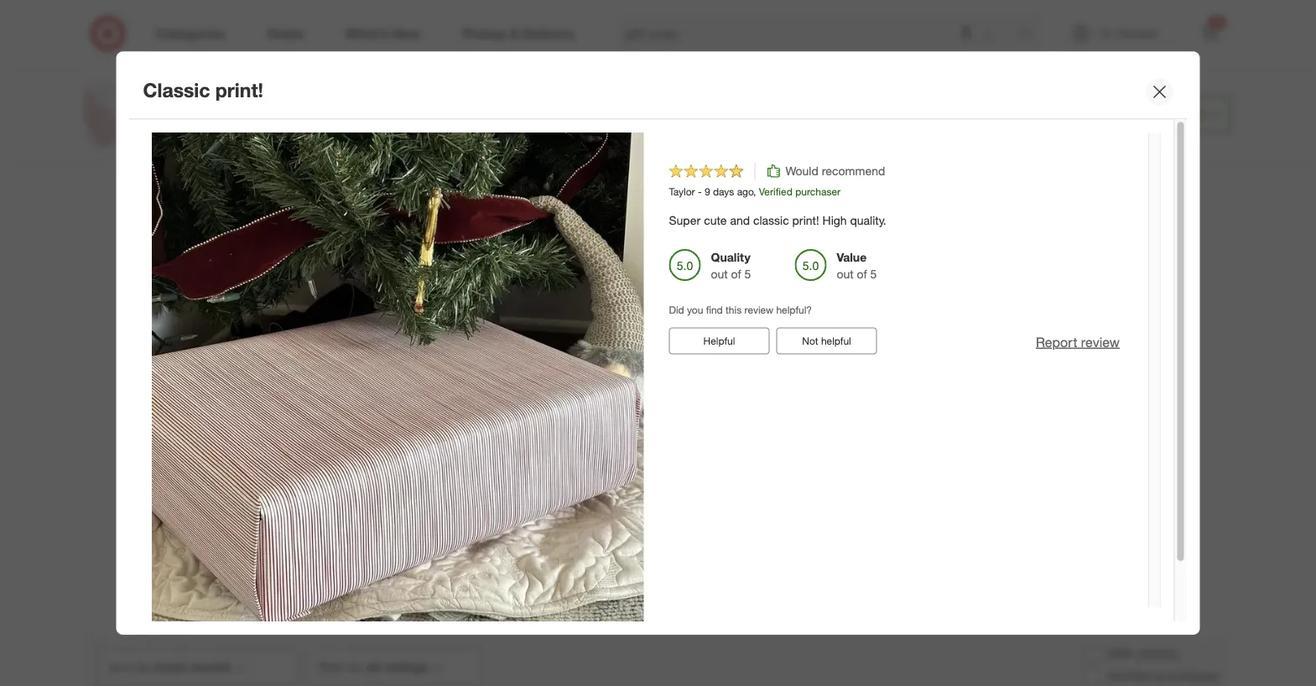 Task type: describe. For each thing, give the bounding box(es) containing it.
1 star
[[369, 267, 394, 279]]

of up this
[[731, 267, 741, 282]]

100 for 100 %
[[619, 203, 636, 216]]

ft
[[203, 103, 212, 119]]

would
[[785, 164, 818, 179]]

100 %
[[619, 203, 646, 216]]

0 horizontal spatial review
[[661, 586, 692, 599]]

write
[[624, 586, 649, 599]]

% for 4 stars
[[631, 219, 640, 232]]

thin
[[216, 103, 244, 119]]

% for 5 stars
[[636, 203, 646, 216]]

4 for 4 star ratings
[[678, 268, 684, 283]]

stars for 4 stars
[[375, 219, 397, 232]]

ratings
[[602, 145, 673, 168]]

1 sponsored link from the left
[[94, 0, 232, 25]]

classic print!
[[143, 78, 263, 102]]

verified inside classic print! dialog
[[759, 186, 792, 198]]

did
[[669, 304, 684, 317]]

5 down did you find this review helpful? at top
[[734, 343, 740, 357]]

0 % for 3 stars
[[625, 235, 640, 247]]

photos
[[1138, 646, 1180, 662]]

9
[[704, 186, 710, 198]]

red/white
[[393, 103, 460, 119]]

quality out of 5 inside classic print! dialog
[[711, 250, 751, 282]]

verified purchases
[[1108, 668, 1219, 684]]

sponsored for second the sponsored link from right
[[950, 13, 1000, 25]]

stripe
[[247, 103, 286, 119]]

value inside classic print! dialog
[[837, 250, 866, 265]]

classic
[[143, 78, 210, 102]]

find
[[706, 304, 723, 317]]

would
[[815, 250, 853, 266]]

0 % for 2 stars
[[625, 251, 640, 263]]

guest review image 1 of 1, full size image
[[151, 133, 644, 625]]

5 up 4 stars
[[366, 203, 372, 216]]

5 up review
[[608, 343, 615, 357]]

% for 1 star
[[631, 267, 640, 279]]

taylor - 9 days ago , verified purchaser
[[669, 186, 840, 198]]

quality inside classic print! dialog
[[711, 250, 750, 265]]

write a review button
[[617, 579, 700, 606]]

0 for 4 stars
[[625, 219, 631, 232]]

% for 2 stars
[[631, 251, 640, 263]]

2 sponsored link from the left
[[266, 0, 403, 28]]

- inside shop all sugar paper + target 25 sq ft thin stripe gift wrap white red/white - sugar paper™ + target
[[464, 103, 469, 119]]

write a review
[[624, 586, 692, 599]]

of down this
[[720, 343, 731, 357]]

0 vertical spatial +
[[296, 82, 304, 98]]

and
[[730, 214, 750, 228]]

high
[[822, 214, 847, 228]]

this
[[725, 304, 741, 317]]

Verified purchases checkbox
[[1084, 668, 1101, 685]]

with
[[1108, 646, 1134, 662]]

classic
[[753, 214, 789, 228]]

0 % for 1 star
[[625, 267, 640, 279]]

when purchased online
[[1002, 118, 1109, 131]]

a
[[652, 586, 658, 599]]

paper
[[257, 82, 292, 98]]

2 horizontal spatial review
[[1081, 334, 1120, 350]]

online
[[1082, 118, 1109, 131]]

not helpful button
[[776, 328, 877, 355]]

helpful?
[[776, 304, 812, 317]]

sq
[[184, 103, 199, 119]]

purchased
[[1031, 118, 1079, 131]]

5 sponsored link from the left
[[950, 0, 1088, 25]]

white
[[353, 103, 389, 119]]

4 star ratings
[[678, 268, 746, 283]]

0 for 1 star
[[625, 267, 631, 279]]

0 vertical spatial 2
[[366, 251, 372, 263]]

% for 3 stars
[[631, 235, 640, 247]]

% inside 100 % would recommend 2 recommendations
[[798, 250, 811, 266]]

0 horizontal spatial value
[[700, 326, 730, 340]]

gift
[[289, 103, 312, 119]]

stars for 2 stars
[[375, 251, 397, 263]]

stars for 3 stars
[[375, 235, 397, 247]]

guest ratings & reviews
[[543, 145, 774, 168]]

1 vertical spatial quality
[[574, 326, 614, 340]]

taylor
[[669, 186, 695, 198]]

reviews
[[697, 145, 774, 168]]

0 vertical spatial target
[[308, 82, 344, 98]]

of up review
[[595, 343, 605, 357]]

4 link
[[165, 127, 267, 146]]

all
[[200, 82, 214, 98]]

star for 1
[[377, 267, 394, 279]]

not
[[802, 335, 818, 347]]

4 stars
[[366, 219, 397, 232]]

ago
[[737, 186, 753, 198]]

2 inside 100 % would recommend 2 recommendations
[[802, 269, 809, 283]]

helpful
[[821, 335, 851, 347]]

,
[[753, 186, 756, 198]]

search
[[1010, 27, 1050, 43]]

quality.
[[850, 214, 886, 228]]

star for 4
[[688, 268, 707, 283]]

image of 25 sq ft thin stripe gift wrap white red/white - sugar paper™ + target image
[[84, 81, 151, 148]]

25
[[165, 103, 180, 119]]

28 link
[[1192, 15, 1229, 52]]

1 vertical spatial target
[[576, 103, 616, 119]]



Task type: locate. For each thing, give the bounding box(es) containing it.
review right the report in the right of the page
[[1081, 334, 1120, 350]]

quality out of 5
[[711, 250, 751, 282], [574, 326, 615, 357]]

2 down "3"
[[366, 251, 372, 263]]

100 for 100 % would recommend 2 recommendations
[[776, 250, 798, 266]]

1 0 % from the top
[[625, 219, 640, 232]]

0 horizontal spatial value out of 5
[[700, 326, 740, 357]]

sponsored link
[[94, 0, 232, 25], [266, 0, 403, 28], [608, 0, 745, 28], [779, 0, 917, 25], [950, 0, 1088, 25], [1121, 0, 1259, 25]]

review images
[[601, 395, 715, 415]]

stars for 5 stars
[[375, 203, 397, 216]]

target up wrap
[[308, 82, 344, 98]]

sponsored
[[94, 13, 144, 25], [779, 13, 829, 25], [950, 13, 1000, 25], [1121, 13, 1171, 25], [266, 15, 315, 28], [608, 15, 658, 28]]

1
[[369, 267, 374, 279]]

guest review image 1 of 1, zoom in image
[[599, 435, 704, 540]]

0 vertical spatial value
[[837, 250, 866, 265]]

1 vertical spatial sugar
[[473, 103, 511, 119]]

0 horizontal spatial verified
[[759, 186, 792, 198]]

3
[[366, 235, 372, 247]]

1 horizontal spatial 4
[[366, 219, 372, 232]]

1 vertical spatial value out of 5
[[700, 326, 740, 357]]

recommend up recommendations at the right top
[[857, 250, 933, 266]]

+ up gift
[[296, 82, 304, 98]]

1 horizontal spatial quality out of 5
[[711, 250, 751, 282]]

value out of 5
[[837, 250, 877, 282], [700, 326, 740, 357]]

stars up 1 star
[[375, 251, 397, 263]]

did you find this review helpful?
[[669, 304, 812, 317]]

0 horizontal spatial 4
[[244, 127, 250, 142]]

value out of 5 down find
[[700, 326, 740, 357]]

What can we help you find? suggestions appear below search field
[[615, 15, 1022, 52]]

cute
[[704, 214, 727, 228]]

recommendations
[[812, 269, 907, 283]]

1 horizontal spatial value
[[837, 250, 866, 265]]

4 for 4 stars
[[366, 219, 372, 232]]

stars down 4 stars
[[375, 235, 397, 247]]

with photos
[[1108, 646, 1180, 662]]

wrap
[[316, 103, 349, 119]]

1 vertical spatial print!
[[792, 214, 819, 228]]

sugar up thin
[[217, 82, 253, 98]]

2 0 from the top
[[625, 235, 631, 247]]

100 down ratings
[[619, 203, 636, 216]]

stars
[[375, 203, 397, 216], [375, 219, 397, 232], [375, 235, 397, 247], [375, 251, 397, 263]]

2 horizontal spatial 4
[[678, 268, 684, 283]]

0 horizontal spatial 2
[[366, 251, 372, 263]]

4 0 from the top
[[625, 267, 631, 279]]

target up guest
[[576, 103, 616, 119]]

shop
[[165, 82, 197, 98]]

2 0 % from the top
[[625, 235, 640, 247]]

days
[[713, 186, 734, 198]]

print! left high
[[792, 214, 819, 228]]

0 horizontal spatial 100
[[619, 203, 636, 216]]

1 vertical spatial 2
[[802, 269, 809, 283]]

3 0 % from the top
[[625, 251, 640, 263]]

4 for 4
[[244, 127, 250, 142]]

purchases
[[1156, 668, 1219, 684]]

1 stars from the top
[[375, 203, 397, 216]]

quality out of 5 up this
[[711, 250, 751, 282]]

helpful
[[703, 335, 735, 347]]

1 horizontal spatial target
[[576, 103, 616, 119]]

purchaser
[[795, 186, 840, 198]]

stars down 5 stars
[[375, 219, 397, 232]]

helpful button
[[669, 328, 769, 355]]

4
[[244, 127, 250, 142], [366, 219, 372, 232], [678, 268, 684, 283]]

recommend inside classic print! dialog
[[822, 164, 885, 179]]

0 vertical spatial -
[[464, 103, 469, 119]]

review
[[601, 395, 656, 415]]

+
[[296, 82, 304, 98], [564, 103, 572, 119]]

- left '9'
[[698, 186, 701, 198]]

recommend up purchaser
[[822, 164, 885, 179]]

1 vertical spatial 100
[[776, 250, 798, 266]]

%
[[636, 203, 646, 216], [631, 219, 640, 232], [631, 235, 640, 247], [798, 250, 811, 266], [631, 251, 640, 263], [631, 267, 640, 279]]

1 vertical spatial recommend
[[857, 250, 933, 266]]

0 horizontal spatial sugar
[[217, 82, 253, 98]]

sugar
[[217, 82, 253, 98], [473, 103, 511, 119]]

of
[[731, 267, 741, 282], [857, 267, 867, 282], [595, 343, 605, 357], [720, 343, 731, 357]]

sugar left paper™
[[473, 103, 511, 119]]

1 vertical spatial quality out of 5
[[574, 326, 615, 357]]

0 horizontal spatial star
[[377, 267, 394, 279]]

would recommend
[[785, 164, 885, 179]]

100 inside 100 % would recommend 2 recommendations
[[776, 250, 798, 266]]

verified right ,
[[759, 186, 792, 198]]

- inside classic print! dialog
[[698, 186, 701, 198]]

3 stars
[[366, 235, 397, 247]]

images
[[660, 395, 715, 415]]

review
[[744, 304, 773, 317], [1081, 334, 1120, 350], [661, 586, 692, 599]]

0 %
[[625, 219, 640, 232], [625, 235, 640, 247], [625, 251, 640, 263], [625, 267, 640, 279]]

5.0
[[689, 203, 735, 244]]

1 horizontal spatial 2
[[802, 269, 809, 283]]

sponsored for 4th the sponsored link from right
[[608, 15, 658, 28]]

0 vertical spatial sugar
[[217, 82, 253, 98]]

1 horizontal spatial review
[[744, 304, 773, 317]]

5 down quality.
[[870, 267, 877, 282]]

0 for 3 stars
[[625, 235, 631, 247]]

value up recommendations at the right top
[[837, 250, 866, 265]]

&
[[678, 145, 691, 168]]

1 horizontal spatial sugar
[[473, 103, 511, 119]]

1 horizontal spatial +
[[564, 103, 572, 119]]

classic print! dialog
[[116, 51, 1200, 686]]

value
[[837, 250, 866, 265], [700, 326, 730, 340]]

star
[[377, 267, 394, 279], [688, 268, 707, 283]]

2 vertical spatial review
[[661, 586, 692, 599]]

search button
[[1010, 15, 1050, 55]]

4 down stripe
[[244, 127, 250, 142]]

report review
[[1036, 334, 1120, 350]]

super cute and classic print! high quality.
[[669, 214, 886, 228]]

1 horizontal spatial 100
[[776, 250, 798, 266]]

1 horizontal spatial value out of 5
[[837, 250, 877, 282]]

2 stars
[[366, 251, 397, 263]]

shop all sugar paper + target 25 sq ft thin stripe gift wrap white red/white - sugar paper™ + target
[[165, 82, 616, 119]]

100
[[619, 203, 636, 216], [776, 250, 798, 266]]

0
[[625, 219, 631, 232], [625, 235, 631, 247], [625, 251, 631, 263], [625, 267, 631, 279]]

1 horizontal spatial star
[[688, 268, 707, 283]]

6 sponsored link from the left
[[1121, 0, 1259, 25]]

1 horizontal spatial -
[[698, 186, 701, 198]]

3 stars from the top
[[375, 235, 397, 247]]

when
[[1002, 118, 1029, 131]]

0 vertical spatial review
[[744, 304, 773, 317]]

With photos checkbox
[[1084, 646, 1101, 662]]

4 up did
[[678, 268, 684, 283]]

100 down super cute and classic print! high quality.
[[776, 250, 798, 266]]

value out of 5 down quality.
[[837, 250, 877, 282]]

2 up helpful?
[[802, 269, 809, 283]]

3 0 from the top
[[625, 251, 631, 263]]

0 vertical spatial 4
[[244, 127, 250, 142]]

verified
[[759, 186, 792, 198], [1108, 668, 1152, 684]]

2
[[366, 251, 372, 263], [802, 269, 809, 283]]

0 horizontal spatial -
[[464, 103, 469, 119]]

-
[[464, 103, 469, 119], [698, 186, 701, 198]]

3 sponsored link from the left
[[608, 0, 745, 28]]

4 sponsored link from the left
[[779, 0, 917, 25]]

1 vertical spatial value
[[700, 326, 730, 340]]

1 horizontal spatial verified
[[1108, 668, 1152, 684]]

0 vertical spatial quality
[[711, 250, 750, 265]]

0 horizontal spatial +
[[296, 82, 304, 98]]

recommend inside 100 % would recommend 2 recommendations
[[857, 250, 933, 266]]

you
[[687, 304, 703, 317]]

1 vertical spatial 4
[[366, 219, 372, 232]]

review right a
[[661, 586, 692, 599]]

recommend
[[822, 164, 885, 179], [857, 250, 933, 266]]

review right this
[[744, 304, 773, 317]]

1 vertical spatial review
[[1081, 334, 1120, 350]]

0 horizontal spatial target
[[308, 82, 344, 98]]

report
[[1036, 334, 1077, 350]]

guest
[[543, 145, 597, 168]]

28
[[1213, 17, 1222, 28]]

report review button
[[1036, 333, 1120, 352]]

5 stars
[[366, 203, 397, 216]]

0 vertical spatial value out of 5
[[837, 250, 877, 282]]

quality out of 5 up review
[[574, 326, 615, 357]]

0 vertical spatial quality out of 5
[[711, 250, 751, 282]]

sponsored for sixth the sponsored link from the left
[[1121, 13, 1171, 25]]

1 horizontal spatial quality
[[711, 250, 750, 265]]

ratings
[[711, 268, 746, 283]]

100 % would recommend 2 recommendations
[[776, 250, 933, 283]]

4 stars from the top
[[375, 251, 397, 263]]

0 vertical spatial verified
[[759, 186, 792, 198]]

1 vertical spatial +
[[564, 103, 572, 119]]

2 stars from the top
[[375, 219, 397, 232]]

star left ratings
[[688, 268, 707, 283]]

1 horizontal spatial print!
[[792, 214, 819, 228]]

of down quality.
[[857, 267, 867, 282]]

+ right paper™
[[564, 103, 572, 119]]

quality up review
[[574, 326, 614, 340]]

- right red/white
[[464, 103, 469, 119]]

4 0 % from the top
[[625, 267, 640, 279]]

not helpful
[[802, 335, 851, 347]]

sponsored for sixth the sponsored link from right
[[94, 13, 144, 25]]

0 % for 4 stars
[[625, 219, 640, 232]]

paper™
[[515, 103, 561, 119]]

5 up did you find this review helpful? at top
[[744, 267, 751, 282]]

0 vertical spatial 100
[[619, 203, 636, 216]]

super
[[669, 214, 700, 228]]

1 vertical spatial verified
[[1108, 668, 1152, 684]]

print!
[[216, 78, 263, 102], [792, 214, 819, 228]]

1 0 from the top
[[625, 219, 631, 232]]

quality
[[711, 250, 750, 265], [574, 326, 614, 340]]

value out of 5 inside classic print! dialog
[[837, 250, 877, 282]]

1 vertical spatial -
[[698, 186, 701, 198]]

4 up "3"
[[366, 219, 372, 232]]

0 horizontal spatial print!
[[216, 78, 263, 102]]

0 for 2 stars
[[625, 251, 631, 263]]

value down find
[[700, 326, 730, 340]]

0 vertical spatial print!
[[216, 78, 263, 102]]

print! up thin
[[216, 78, 263, 102]]

stars up 4 stars
[[375, 203, 397, 216]]

out
[[711, 267, 728, 282], [837, 267, 853, 282], [574, 343, 591, 357], [700, 343, 717, 357]]

2 vertical spatial 4
[[678, 268, 684, 283]]

verified down with
[[1108, 668, 1152, 684]]

quality up ratings
[[711, 250, 750, 265]]

star right 1
[[377, 267, 394, 279]]

0 horizontal spatial quality
[[574, 326, 614, 340]]

0 horizontal spatial quality out of 5
[[574, 326, 615, 357]]

0 vertical spatial recommend
[[822, 164, 885, 179]]



Task type: vqa. For each thing, say whether or not it's contained in the screenshot.
leftmost New
no



